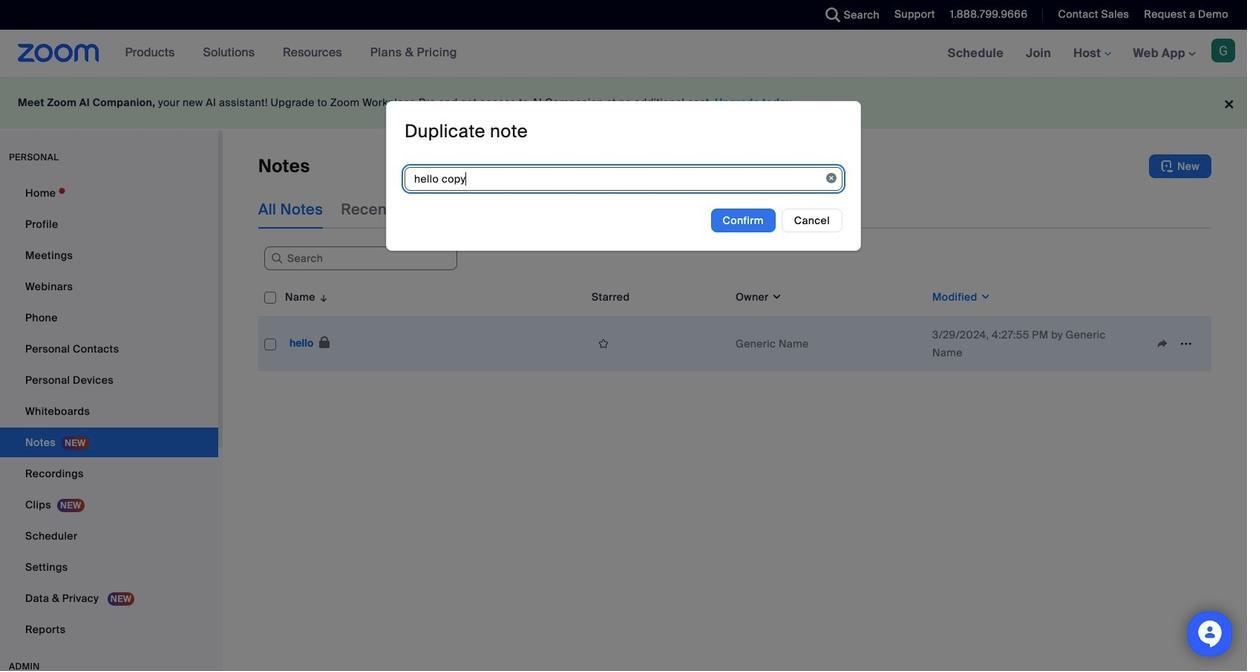 Task type: describe. For each thing, give the bounding box(es) containing it.
personal menu menu
[[0, 178, 218, 646]]

Search text field
[[264, 247, 457, 270]]

meetings navigation
[[937, 30, 1247, 78]]

product information navigation
[[114, 30, 468, 77]]

arrow down image
[[315, 288, 329, 306]]



Task type: locate. For each thing, give the bounding box(es) containing it.
application
[[258, 278, 1212, 371], [592, 333, 724, 355]]

banner
[[0, 30, 1247, 78]]

dialog
[[386, 101, 861, 251]]

tabs of all notes page tab list
[[258, 190, 734, 229]]

footer
[[0, 77, 1247, 128]]

heading
[[405, 119, 528, 142]]

Note title text field
[[405, 167, 843, 191]]



Task type: vqa. For each thing, say whether or not it's contained in the screenshot.
PERSONAL MENU menu
yes



